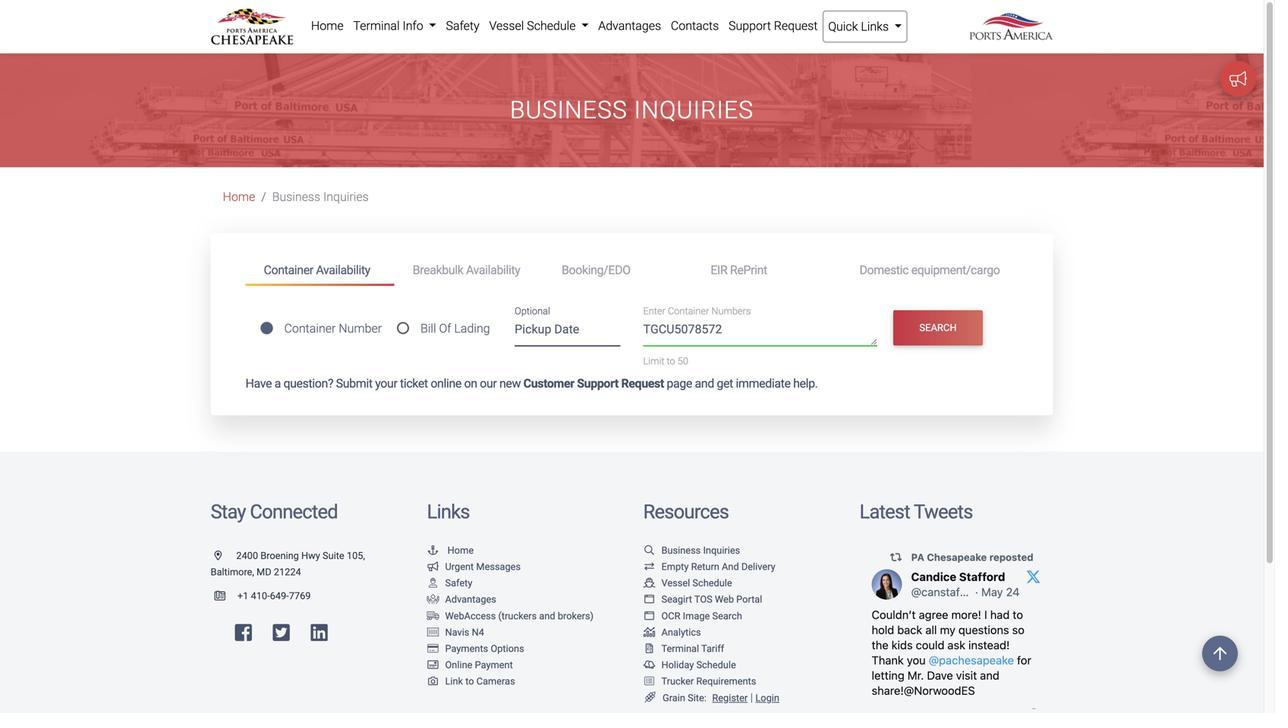 Task type: describe. For each thing, give the bounding box(es) containing it.
+1 410-649-7769
[[238, 591, 311, 602]]

equipment/cargo
[[912, 263, 1000, 277]]

|
[[751, 692, 753, 704]]

md
[[257, 567, 272, 578]]

105,
[[347, 550, 365, 562]]

trucker requirements
[[662, 676, 756, 688]]

container for container availability
[[264, 263, 313, 277]]

terminal tariff link
[[643, 643, 725, 655]]

empty return and delivery
[[662, 561, 776, 573]]

breakbulk availability
[[413, 263, 520, 277]]

n4
[[472, 627, 484, 638]]

0 horizontal spatial business
[[272, 190, 321, 204]]

bill of lading
[[421, 321, 490, 336]]

online
[[431, 377, 462, 391]]

navis
[[445, 627, 470, 638]]

eir
[[711, 263, 728, 277]]

ocr
[[662, 611, 681, 622]]

empty
[[662, 561, 689, 573]]

domestic
[[860, 263, 909, 277]]

your
[[375, 377, 397, 391]]

booking/edo
[[562, 263, 631, 277]]

camera image
[[427, 677, 439, 687]]

number
[[339, 321, 382, 336]]

payments options link
[[427, 643, 524, 655]]

reprint
[[730, 263, 767, 277]]

0 horizontal spatial and
[[539, 611, 556, 622]]

image
[[683, 611, 710, 622]]

page
[[667, 377, 692, 391]]

webaccess
[[445, 611, 496, 622]]

link to cameras
[[445, 676, 515, 688]]

ship image
[[643, 579, 656, 588]]

home link for urgent messages 'link'
[[427, 545, 474, 556]]

truck container image
[[427, 611, 439, 621]]

of
[[439, 321, 451, 336]]

question?
[[284, 377, 333, 391]]

user hard hat image
[[427, 579, 439, 588]]

stay connected
[[211, 501, 338, 524]]

and
[[722, 561, 739, 573]]

get
[[717, 377, 733, 391]]

twitter square image
[[273, 624, 290, 643]]

container availability link
[[246, 256, 395, 286]]

1 vertical spatial inquiries
[[323, 190, 369, 204]]

browser image for ocr
[[643, 611, 656, 621]]

navis n4 link
[[427, 627, 484, 638]]

limit
[[643, 356, 665, 367]]

1 vertical spatial container
[[668, 306, 709, 317]]

2 vertical spatial inquiries
[[703, 545, 740, 556]]

enter
[[643, 306, 666, 317]]

linkedin image
[[311, 624, 328, 643]]

help.
[[794, 377, 818, 391]]

delivery
[[742, 561, 776, 573]]

to for cameras
[[466, 676, 474, 688]]

1 vertical spatial search
[[713, 611, 742, 622]]

map marker alt image
[[214, 551, 234, 561]]

2 vertical spatial business inquiries
[[662, 545, 740, 556]]

breakbulk availability link
[[395, 256, 544, 284]]

1 horizontal spatial vessel schedule link
[[643, 578, 732, 589]]

grain
[[663, 693, 686, 704]]

0 horizontal spatial home
[[223, 190, 255, 204]]

portal
[[737, 594, 763, 606]]

business inquiries link
[[643, 545, 740, 556]]

2 vertical spatial business
[[662, 545, 701, 556]]

1 vertical spatial vessel
[[662, 578, 690, 589]]

home link for 'terminal info' link
[[306, 11, 349, 41]]

list alt image
[[643, 677, 656, 687]]

cameras
[[477, 676, 515, 688]]

0 vertical spatial vessel schedule link
[[484, 11, 594, 41]]

0 vertical spatial inquiries
[[634, 96, 754, 124]]

credit card image
[[427, 644, 439, 654]]

terminal info
[[353, 19, 426, 33]]

latest tweets
[[860, 501, 973, 524]]

requirements
[[697, 676, 756, 688]]

stay
[[211, 501, 246, 524]]

resources
[[643, 501, 729, 524]]

ocr image search link
[[643, 611, 742, 622]]

domestic equipment/cargo link
[[842, 256, 1019, 284]]

container availability
[[264, 263, 370, 277]]

grain site: register | login
[[663, 692, 780, 704]]

container for container number
[[284, 321, 336, 336]]

search button
[[894, 311, 983, 346]]

online payment
[[445, 660, 513, 671]]

container storage image
[[427, 628, 439, 638]]

suite
[[323, 550, 344, 562]]

payments
[[445, 643, 488, 655]]

optional
[[515, 306, 550, 317]]

terminal tariff
[[662, 643, 725, 655]]

options
[[491, 643, 524, 655]]

facebook square image
[[235, 624, 252, 643]]

urgent
[[445, 561, 474, 573]]

payment
[[475, 660, 513, 671]]

1 vertical spatial business inquiries
[[272, 190, 369, 204]]

0 vertical spatial home
[[311, 19, 344, 33]]

+1 410-649-7769 link
[[211, 591, 311, 602]]

1 horizontal spatial support
[[729, 19, 771, 33]]

trucker requirements link
[[643, 676, 756, 688]]

web
[[715, 594, 734, 606]]

brokers)
[[558, 611, 594, 622]]

credit card front image
[[427, 661, 439, 670]]

seagirt tos web portal
[[662, 594, 763, 606]]

0 vertical spatial safety
[[446, 19, 480, 33]]

0 horizontal spatial links
[[427, 501, 470, 524]]

+1
[[238, 591, 249, 602]]

2400 broening hwy suite 105, baltimore, md 21224
[[211, 550, 365, 578]]

customer support request link
[[524, 377, 664, 391]]

analytics link
[[643, 627, 701, 638]]

browser image for seagirt
[[643, 595, 656, 605]]

wheat image
[[643, 693, 657, 704]]

info
[[403, 19, 423, 33]]



Task type: locate. For each thing, give the bounding box(es) containing it.
holiday
[[662, 660, 694, 671]]

1 vertical spatial safety
[[445, 578, 473, 589]]

exchange image
[[643, 562, 656, 572]]

2 horizontal spatial home
[[448, 545, 474, 556]]

1 vertical spatial and
[[539, 611, 556, 622]]

messages
[[476, 561, 521, 573]]

link to cameras link
[[427, 676, 515, 688]]

0 horizontal spatial home link
[[223, 190, 255, 204]]

analytics
[[662, 627, 701, 638]]

0 vertical spatial advantages link
[[594, 11, 666, 41]]

availability for breakbulk availability
[[466, 263, 520, 277]]

advantages left contacts link on the right of page
[[599, 19, 661, 33]]

1 horizontal spatial to
[[667, 356, 676, 367]]

safety down urgent
[[445, 578, 473, 589]]

links inside "link"
[[861, 19, 889, 34]]

request
[[774, 19, 818, 33], [621, 377, 664, 391]]

webaccess (truckers and brokers) link
[[427, 611, 594, 622]]

baltimore,
[[211, 567, 254, 578]]

safety right info
[[446, 19, 480, 33]]

quick
[[829, 19, 858, 34]]

hwy
[[301, 550, 320, 562]]

on
[[464, 377, 477, 391]]

connected
[[250, 501, 338, 524]]

support right contacts link on the right of page
[[729, 19, 771, 33]]

1 vertical spatial home
[[223, 190, 255, 204]]

1 vertical spatial to
[[466, 676, 474, 688]]

support request
[[729, 19, 818, 33]]

search down domestic equipment/cargo link
[[920, 322, 957, 334]]

2 vertical spatial container
[[284, 321, 336, 336]]

container left 'number'
[[284, 321, 336, 336]]

2 availability from the left
[[466, 263, 520, 277]]

search image
[[643, 546, 656, 556]]

7769
[[289, 591, 311, 602]]

1 vertical spatial browser image
[[643, 611, 656, 621]]

safety link down urgent
[[427, 578, 473, 589]]

advantages link left contacts
[[594, 11, 666, 41]]

2 vertical spatial home
[[448, 545, 474, 556]]

1 horizontal spatial links
[[861, 19, 889, 34]]

and left get
[[695, 377, 714, 391]]

search down web
[[713, 611, 742, 622]]

eir reprint link
[[693, 256, 842, 284]]

terminal for terminal info
[[353, 19, 400, 33]]

1 vertical spatial links
[[427, 501, 470, 524]]

availability for container availability
[[316, 263, 370, 277]]

schedule for the rightmost vessel schedule link
[[693, 578, 732, 589]]

seagirt tos web portal link
[[643, 594, 763, 606]]

1 horizontal spatial advantages
[[599, 19, 661, 33]]

tos
[[695, 594, 713, 606]]

bill
[[421, 321, 436, 336]]

limit to 50
[[643, 356, 689, 367]]

0 horizontal spatial vessel schedule
[[489, 19, 579, 33]]

availability right breakbulk
[[466, 263, 520, 277]]

phone office image
[[214, 592, 238, 601]]

bells image
[[643, 661, 656, 670]]

advantages up 'webaccess'
[[445, 594, 496, 606]]

customer
[[524, 377, 574, 391]]

link
[[445, 676, 463, 688]]

(truckers
[[498, 611, 537, 622]]

vessel schedule
[[489, 19, 579, 33], [662, 578, 732, 589]]

advantages link up 'webaccess'
[[427, 594, 496, 606]]

1 horizontal spatial availability
[[466, 263, 520, 277]]

0 horizontal spatial advantages
[[445, 594, 496, 606]]

file invoice image
[[643, 644, 656, 654]]

0 horizontal spatial advantages link
[[427, 594, 496, 606]]

analytics image
[[643, 628, 656, 638]]

advantages link
[[594, 11, 666, 41], [427, 594, 496, 606]]

1 vertical spatial advantages
[[445, 594, 496, 606]]

anchor image
[[427, 546, 439, 556]]

browser image down ship image at the right of the page
[[643, 595, 656, 605]]

vessel schedule link
[[484, 11, 594, 41], [643, 578, 732, 589]]

1 vertical spatial advantages link
[[427, 594, 496, 606]]

browser image up analytics icon
[[643, 611, 656, 621]]

trucker
[[662, 676, 694, 688]]

1 vertical spatial request
[[621, 377, 664, 391]]

0 horizontal spatial vessel
[[489, 19, 524, 33]]

2400 broening hwy suite 105, baltimore, md 21224 link
[[211, 550, 365, 578]]

1 vertical spatial vessel schedule
[[662, 578, 732, 589]]

1 horizontal spatial home
[[311, 19, 344, 33]]

1 vertical spatial home link
[[223, 190, 255, 204]]

schedule for holiday schedule link
[[697, 660, 736, 671]]

a
[[275, 377, 281, 391]]

to right link
[[466, 676, 474, 688]]

tweets
[[914, 501, 973, 524]]

21224
[[274, 567, 301, 578]]

advantages inside advantages link
[[599, 19, 661, 33]]

0 vertical spatial request
[[774, 19, 818, 33]]

search inside button
[[920, 322, 957, 334]]

0 horizontal spatial vessel schedule link
[[484, 11, 594, 41]]

ocr image search
[[662, 611, 742, 622]]

our
[[480, 377, 497, 391]]

terminal for terminal tariff
[[662, 643, 699, 655]]

bullhorn image
[[427, 562, 439, 572]]

vessel inside vessel schedule link
[[489, 19, 524, 33]]

1 horizontal spatial business
[[510, 96, 628, 124]]

safety link right info
[[441, 11, 484, 41]]

1 availability from the left
[[316, 263, 370, 277]]

contacts
[[671, 19, 719, 33]]

1 horizontal spatial and
[[695, 377, 714, 391]]

return
[[691, 561, 720, 573]]

2 horizontal spatial business
[[662, 545, 701, 556]]

0 vertical spatial business
[[510, 96, 628, 124]]

register
[[712, 693, 748, 704]]

0 vertical spatial and
[[695, 377, 714, 391]]

site:
[[688, 693, 707, 704]]

0 vertical spatial support
[[729, 19, 771, 33]]

support request link
[[724, 11, 823, 41]]

410-
[[251, 591, 270, 602]]

0 horizontal spatial terminal
[[353, 19, 400, 33]]

quick links
[[829, 19, 892, 34]]

contacts link
[[666, 11, 724, 41]]

0 vertical spatial to
[[667, 356, 676, 367]]

navis n4
[[445, 627, 484, 638]]

0 horizontal spatial to
[[466, 676, 474, 688]]

broening
[[261, 550, 299, 562]]

eir reprint
[[711, 263, 767, 277]]

0 horizontal spatial support
[[577, 377, 619, 391]]

terminal left info
[[353, 19, 400, 33]]

container number
[[284, 321, 382, 336]]

have
[[246, 377, 272, 391]]

browser image inside ocr image search link
[[643, 611, 656, 621]]

1 horizontal spatial advantages link
[[594, 11, 666, 41]]

2 horizontal spatial home link
[[427, 545, 474, 556]]

0 horizontal spatial availability
[[316, 263, 370, 277]]

Enter Container Numbers text field
[[643, 320, 878, 346]]

0 vertical spatial advantages
[[599, 19, 661, 33]]

0 vertical spatial safety link
[[441, 11, 484, 41]]

to for 50
[[667, 356, 676, 367]]

terminal info link
[[349, 11, 441, 41]]

container inside container availability link
[[264, 263, 313, 277]]

1 vertical spatial vessel schedule link
[[643, 578, 732, 589]]

support right customer
[[577, 377, 619, 391]]

request down limit
[[621, 377, 664, 391]]

Optional text field
[[515, 317, 621, 347]]

seagirt
[[662, 594, 692, 606]]

1 vertical spatial safety link
[[427, 578, 473, 589]]

request left quick
[[774, 19, 818, 33]]

0 horizontal spatial search
[[713, 611, 742, 622]]

booking/edo link
[[544, 256, 693, 284]]

tariff
[[702, 643, 725, 655]]

1 vertical spatial terminal
[[662, 643, 699, 655]]

1 vertical spatial schedule
[[693, 578, 732, 589]]

1 horizontal spatial vessel
[[662, 578, 690, 589]]

login
[[756, 693, 780, 704]]

links up anchor icon
[[427, 501, 470, 524]]

terminal down analytics
[[662, 643, 699, 655]]

1 vertical spatial support
[[577, 377, 619, 391]]

50
[[678, 356, 689, 367]]

safety
[[446, 19, 480, 33], [445, 578, 473, 589]]

0 horizontal spatial request
[[621, 377, 664, 391]]

safety link for advantages link to the left
[[427, 578, 473, 589]]

hand receiving image
[[427, 595, 439, 605]]

0 vertical spatial container
[[264, 263, 313, 277]]

and left brokers)
[[539, 611, 556, 622]]

to
[[667, 356, 676, 367], [466, 676, 474, 688]]

1 horizontal spatial home link
[[306, 11, 349, 41]]

empty return and delivery link
[[643, 561, 776, 573]]

register link
[[709, 693, 748, 704]]

0 vertical spatial vessel schedule
[[489, 19, 579, 33]]

1 horizontal spatial terminal
[[662, 643, 699, 655]]

domestic equipment/cargo
[[860, 263, 1000, 277]]

container up container number
[[264, 263, 313, 277]]

safety link for the top vessel schedule link
[[441, 11, 484, 41]]

2 browser image from the top
[[643, 611, 656, 621]]

0 vertical spatial home link
[[306, 11, 349, 41]]

browser image
[[643, 595, 656, 605], [643, 611, 656, 621]]

2 vertical spatial home link
[[427, 545, 474, 556]]

1 horizontal spatial request
[[774, 19, 818, 33]]

1 vertical spatial business
[[272, 190, 321, 204]]

urgent messages link
[[427, 561, 521, 573]]

0 vertical spatial browser image
[[643, 595, 656, 605]]

1 horizontal spatial vessel schedule
[[662, 578, 732, 589]]

latest
[[860, 501, 910, 524]]

ticket
[[400, 377, 428, 391]]

0 vertical spatial business inquiries
[[510, 96, 754, 124]]

enter container numbers
[[643, 306, 751, 317]]

home link
[[306, 11, 349, 41], [223, 190, 255, 204], [427, 545, 474, 556]]

1 browser image from the top
[[643, 595, 656, 605]]

649-
[[270, 591, 289, 602]]

to left 50
[[667, 356, 676, 367]]

0 vertical spatial terminal
[[353, 19, 400, 33]]

0 vertical spatial links
[[861, 19, 889, 34]]

0 vertical spatial schedule
[[527, 19, 576, 33]]

submit
[[336, 377, 373, 391]]

go to top image
[[1203, 636, 1238, 672]]

1 horizontal spatial search
[[920, 322, 957, 334]]

new
[[500, 377, 521, 391]]

terminal
[[353, 19, 400, 33], [662, 643, 699, 655]]

business inquiries
[[510, 96, 754, 124], [272, 190, 369, 204], [662, 545, 740, 556]]

2 vertical spatial schedule
[[697, 660, 736, 671]]

2400
[[236, 550, 258, 562]]

availability up container number
[[316, 263, 370, 277]]

container right enter
[[668, 306, 709, 317]]

search
[[920, 322, 957, 334], [713, 611, 742, 622]]

vessel
[[489, 19, 524, 33], [662, 578, 690, 589]]

immediate
[[736, 377, 791, 391]]

links right quick
[[861, 19, 889, 34]]

login link
[[756, 693, 780, 704]]

0 vertical spatial search
[[920, 322, 957, 334]]

browser image inside "seagirt tos web portal" link
[[643, 595, 656, 605]]

0 vertical spatial vessel
[[489, 19, 524, 33]]



Task type: vqa. For each thing, say whether or not it's contained in the screenshot.
Breakbulk Availability
yes



